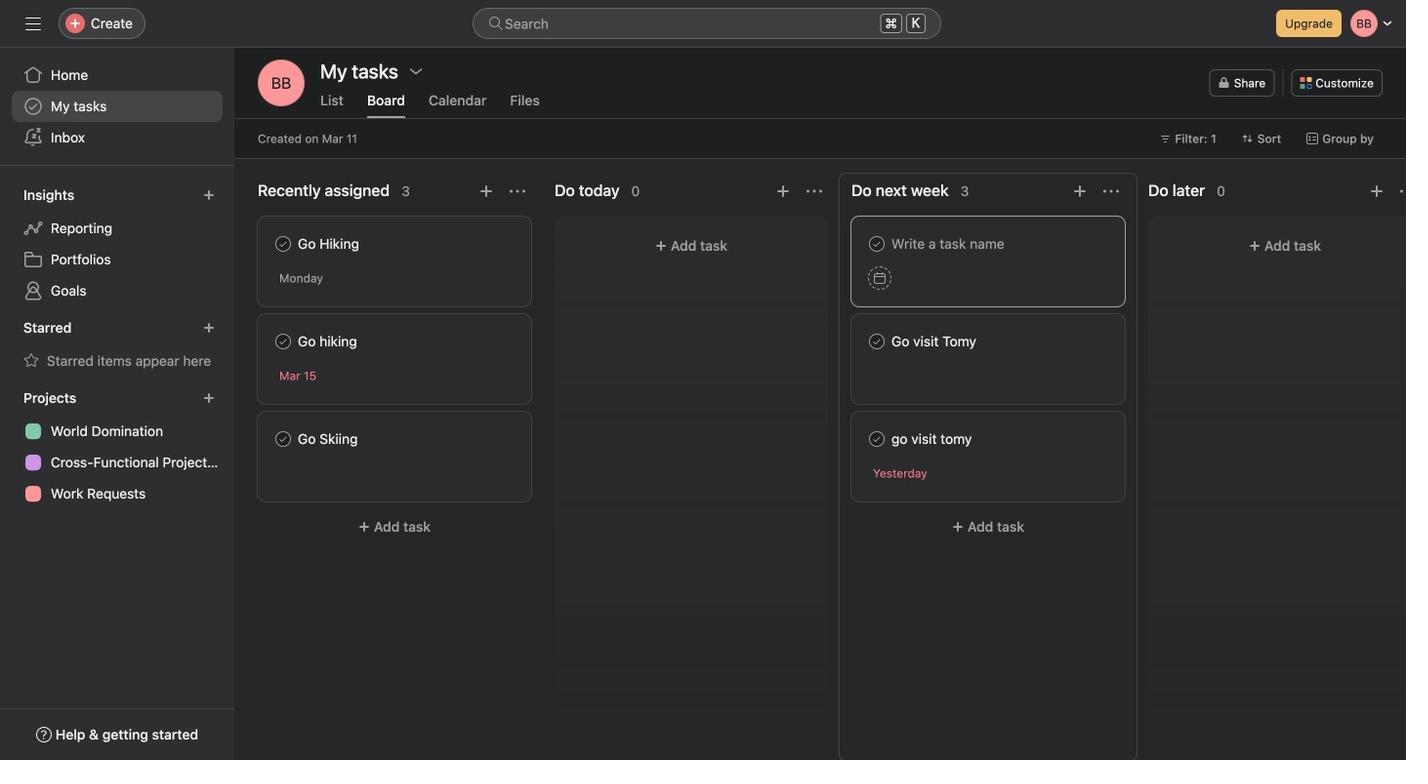 Task type: vqa. For each thing, say whether or not it's contained in the screenshot.
fr to the top
no



Task type: locate. For each thing, give the bounding box(es) containing it.
3 add task image from the left
[[1369, 184, 1385, 199]]

2 more section actions image from the left
[[1104, 184, 1119, 199]]

add items to starred image
[[203, 322, 215, 334]]

add task image
[[776, 184, 791, 199]]

0 horizontal spatial mark complete image
[[272, 232, 295, 256]]

more section actions image
[[807, 184, 822, 199], [1401, 184, 1407, 199]]

new insights image
[[203, 189, 215, 201]]

show options image
[[408, 63, 424, 79]]

1 horizontal spatial add task image
[[1072, 184, 1088, 199]]

2 more section actions image from the left
[[1401, 184, 1407, 199]]

more section actions image
[[510, 184, 525, 199], [1104, 184, 1119, 199]]

starred element
[[0, 311, 234, 381]]

0 horizontal spatial add task image
[[479, 184, 494, 199]]

mark complete image for third add task image from right
[[272, 232, 295, 256]]

2 mark complete image from the left
[[865, 232, 889, 256]]

insights element
[[0, 178, 234, 311]]

Mark complete checkbox
[[272, 232, 295, 256], [272, 330, 295, 354], [865, 330, 889, 354], [272, 428, 295, 451], [865, 428, 889, 451]]

2 horizontal spatial add task image
[[1369, 184, 1385, 199]]

mark complete image
[[272, 232, 295, 256], [865, 232, 889, 256]]

0 horizontal spatial more section actions image
[[510, 184, 525, 199]]

more section actions image for first add task image from right
[[1401, 184, 1407, 199]]

None field
[[473, 8, 942, 39]]

2 add task image from the left
[[1072, 184, 1088, 199]]

1 horizontal spatial mark complete image
[[865, 232, 889, 256]]

1 horizontal spatial more section actions image
[[1401, 184, 1407, 199]]

new project or portfolio image
[[203, 393, 215, 404]]

1 more section actions image from the left
[[807, 184, 822, 199]]

more section actions image for second add task image from right
[[1104, 184, 1119, 199]]

Search tasks, projects, and more text field
[[473, 8, 942, 39]]

1 add task image from the left
[[479, 184, 494, 199]]

mark complete image
[[272, 330, 295, 354], [865, 330, 889, 354], [272, 428, 295, 451], [865, 428, 889, 451]]

1 mark complete image from the left
[[272, 232, 295, 256]]

1 horizontal spatial more section actions image
[[1104, 184, 1119, 199]]

Write a task name text field
[[868, 233, 1109, 255]]

0 horizontal spatial more section actions image
[[807, 184, 822, 199]]

more section actions image for add task icon on the right top of the page
[[807, 184, 822, 199]]

1 more section actions image from the left
[[510, 184, 525, 199]]

add task image
[[479, 184, 494, 199], [1072, 184, 1088, 199], [1369, 184, 1385, 199]]



Task type: describe. For each thing, give the bounding box(es) containing it.
global element
[[0, 48, 234, 165]]

Mark complete checkbox
[[865, 232, 889, 256]]

more section actions image for third add task image from right
[[510, 184, 525, 199]]

mark complete image for second add task image from right
[[865, 232, 889, 256]]

view profile settings image
[[258, 60, 305, 106]]

hide sidebar image
[[25, 16, 41, 31]]

projects element
[[0, 381, 234, 514]]



